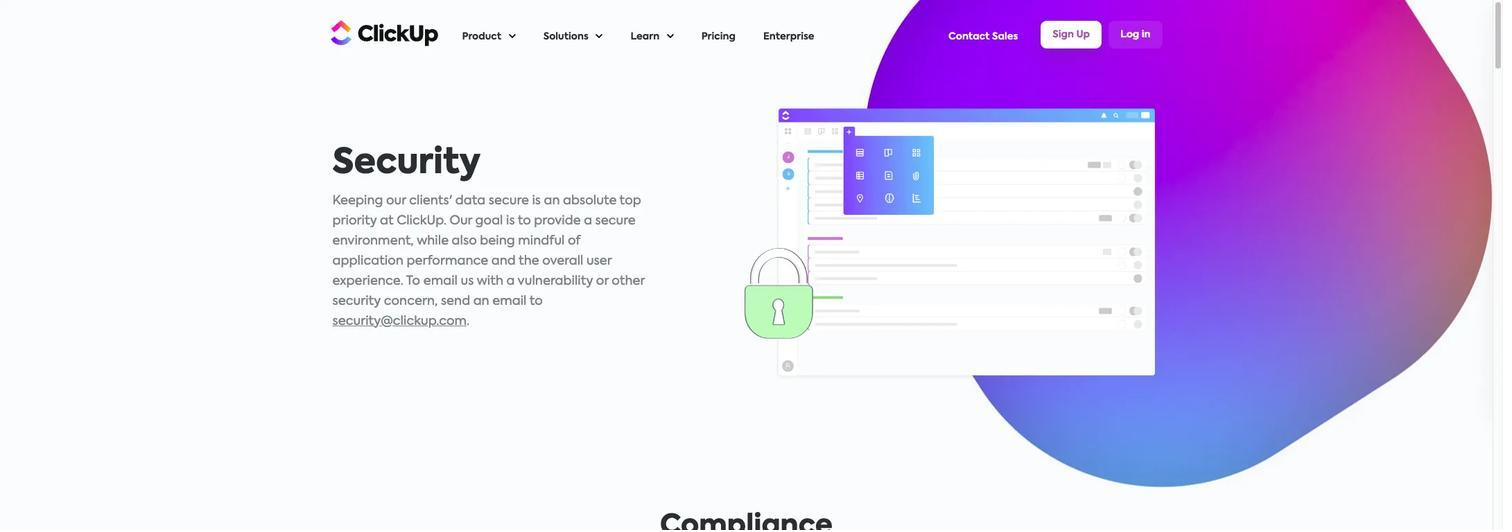 Task type: vqa. For each thing, say whether or not it's contained in the screenshot.
second Projects button from the right
no



Task type: describe. For each thing, give the bounding box(es) containing it.
security image
[[744, 104, 1160, 382]]

0 vertical spatial to
[[518, 215, 531, 227]]

learn button
[[631, 1, 674, 69]]

environment,
[[332, 235, 414, 247]]

goal
[[475, 215, 503, 227]]

of
[[568, 235, 580, 247]]

while
[[417, 235, 449, 247]]

solutions button
[[543, 1, 603, 69]]

log
[[1120, 29, 1139, 39]]

absolute
[[563, 195, 617, 207]]

experience.
[[332, 275, 404, 288]]

.
[[467, 315, 470, 328]]

1 horizontal spatial an
[[544, 195, 560, 207]]

0 vertical spatial is
[[532, 195, 541, 207]]

clickup.
[[397, 215, 447, 227]]

our
[[386, 195, 406, 207]]

pricing
[[701, 32, 736, 42]]

solutions
[[543, 32, 589, 42]]

overall
[[542, 255, 583, 267]]

product button
[[462, 1, 516, 69]]

the
[[519, 255, 539, 267]]

contact sales link
[[949, 1, 1018, 69]]

to
[[406, 275, 420, 288]]

vulnerability
[[518, 275, 593, 288]]

security
[[332, 146, 481, 181]]

mindful
[[518, 235, 565, 247]]

security@clickup.com link
[[332, 315, 467, 328]]

0 horizontal spatial secure
[[489, 195, 529, 207]]

clients'
[[409, 195, 452, 207]]

sign
[[1053, 29, 1074, 39]]

log in link
[[1109, 21, 1162, 49]]

keeping our clients' data secure is an absolute top priority at clickup. our goal is to provide a secure environment, while also being mindful of application performance and the overall user experience. to email us           with a vulnerability or other security concern, send an email to
[[332, 195, 645, 308]]

pricing link
[[701, 1, 736, 69]]

contact sales
[[949, 32, 1018, 42]]

keeping
[[332, 195, 383, 207]]

send
[[441, 295, 470, 308]]

1 horizontal spatial email
[[492, 295, 527, 308]]

data
[[455, 195, 486, 207]]

list containing product
[[462, 1, 949, 69]]

enterprise link
[[763, 1, 814, 69]]

concern,
[[384, 295, 438, 308]]

our
[[450, 215, 472, 227]]

security@clickup.com
[[332, 315, 467, 328]]

0 horizontal spatial email
[[423, 275, 458, 288]]



Task type: locate. For each thing, give the bounding box(es) containing it.
a right with
[[506, 275, 515, 288]]

also
[[452, 235, 477, 247]]

up
[[1076, 29, 1090, 39]]

list
[[462, 1, 949, 69]]

1 horizontal spatial secure
[[595, 215, 636, 227]]

us
[[461, 275, 474, 288]]

0 horizontal spatial is
[[506, 215, 515, 227]]

sign up
[[1053, 29, 1090, 39]]

with
[[477, 275, 503, 288]]

1 vertical spatial email
[[492, 295, 527, 308]]

1 horizontal spatial a
[[584, 215, 592, 227]]

performance
[[407, 255, 488, 267]]

product
[[462, 32, 501, 42]]

email down performance
[[423, 275, 458, 288]]

to down "vulnerability"
[[529, 295, 543, 308]]

application
[[332, 255, 404, 267]]

sign up button
[[1041, 21, 1102, 49]]

an up 'provide'
[[544, 195, 560, 207]]

1 vertical spatial a
[[506, 275, 515, 288]]

security
[[332, 295, 381, 308]]

0 vertical spatial secure
[[489, 195, 529, 207]]

top
[[620, 195, 641, 207]]

is right "goal"
[[506, 215, 515, 227]]

to up mindful
[[518, 215, 531, 227]]

email
[[423, 275, 458, 288], [492, 295, 527, 308]]

is
[[532, 195, 541, 207], [506, 215, 515, 227]]

being
[[480, 235, 515, 247]]

to
[[518, 215, 531, 227], [529, 295, 543, 308]]

is up 'provide'
[[532, 195, 541, 207]]

1 vertical spatial an
[[473, 295, 489, 308]]

1 vertical spatial is
[[506, 215, 515, 227]]

security@clickup.com .
[[332, 315, 470, 328]]

0 vertical spatial a
[[584, 215, 592, 227]]

main navigation element
[[462, 1, 1162, 69]]

secure up "goal"
[[489, 195, 529, 207]]

an
[[544, 195, 560, 207], [473, 295, 489, 308]]

log in
[[1120, 29, 1151, 39]]

in
[[1142, 29, 1151, 39]]

1 vertical spatial secure
[[595, 215, 636, 227]]

enterprise
[[763, 32, 814, 42]]

or
[[596, 275, 609, 288]]

user
[[587, 255, 612, 267]]

a down the absolute
[[584, 215, 592, 227]]

0 vertical spatial an
[[544, 195, 560, 207]]

at
[[380, 215, 394, 227]]

sales
[[992, 32, 1018, 42]]

secure
[[489, 195, 529, 207], [595, 215, 636, 227]]

and
[[491, 255, 516, 267]]

secure down top
[[595, 215, 636, 227]]

an down with
[[473, 295, 489, 308]]

0 vertical spatial email
[[423, 275, 458, 288]]

1 vertical spatial to
[[529, 295, 543, 308]]

1 horizontal spatial is
[[532, 195, 541, 207]]

learn
[[631, 32, 659, 42]]

0 horizontal spatial a
[[506, 275, 515, 288]]

other
[[612, 275, 645, 288]]

a
[[584, 215, 592, 227], [506, 275, 515, 288]]

provide
[[534, 215, 581, 227]]

email down with
[[492, 295, 527, 308]]

priority
[[332, 215, 377, 227]]

contact
[[949, 32, 990, 42]]

0 horizontal spatial an
[[473, 295, 489, 308]]



